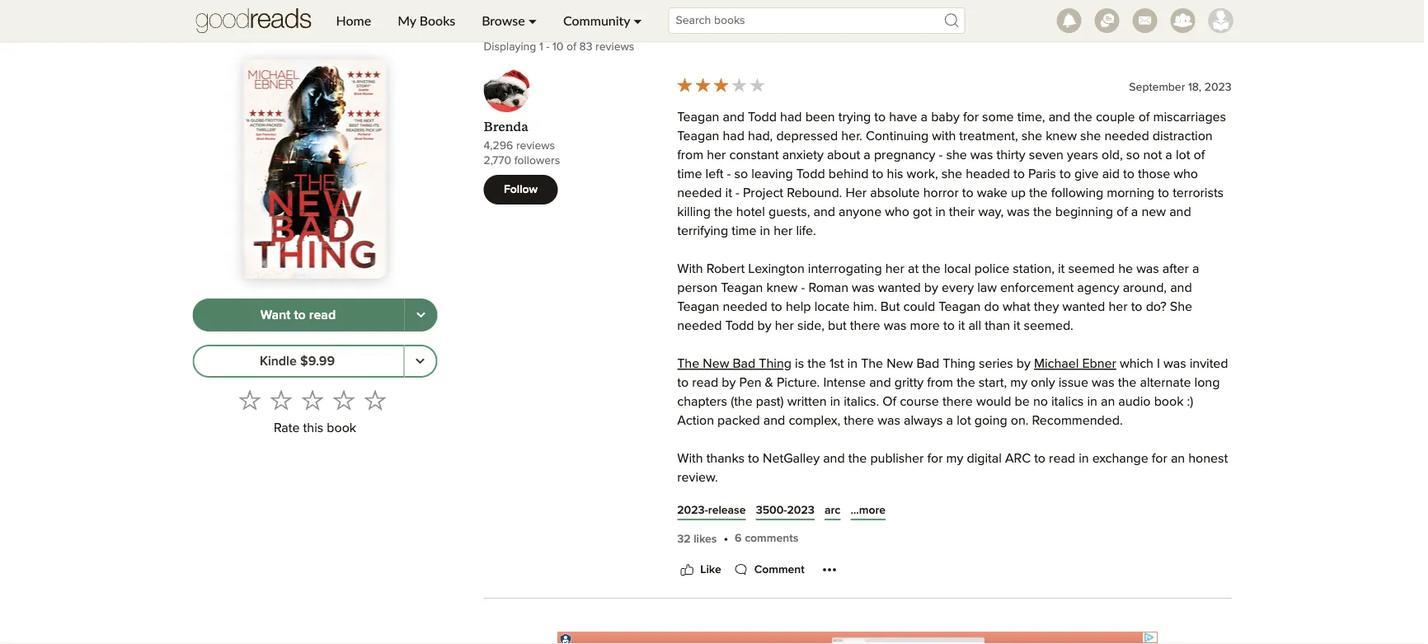 Task type: locate. For each thing, give the bounding box(es) containing it.
with up the review.
[[677, 452, 703, 465]]

needed down person
[[677, 319, 722, 333]]

1 vertical spatial an
[[1171, 452, 1185, 465]]

0 horizontal spatial 2023
[[787, 505, 815, 516]]

1 horizontal spatial bad
[[917, 357, 940, 371]]

an inside which i was invited to read by pen & picture. intense and gritty from the start, my only issue was the alternate long chapters (the past) written in italics. of course there would be no italics in an audio book :) action packed and complex, there was always a lot going on. recommended.
[[1101, 395, 1115, 408]]

0 vertical spatial wanted
[[878, 281, 921, 295]]

and up she
[[1171, 281, 1192, 295]]

leaving
[[752, 168, 793, 181]]

an
[[1101, 395, 1115, 408], [1171, 452, 1185, 465]]

but
[[828, 319, 847, 333]]

with robert lexington interrogating her at the local police station, it seemed he was after a person teagan knew - roman was wanted by every law enforcement agency around, and teagan needed to help locate him. but could teagan do what they wanted her to do? she needed todd by her side, but there was more to it all than it seemed.
[[677, 262, 1200, 333]]

intense
[[823, 376, 866, 390]]

0 horizontal spatial new
[[703, 357, 729, 371]]

time down hotel
[[732, 225, 757, 238]]

▾
[[529, 12, 537, 28], [634, 12, 642, 28]]

like
[[700, 564, 721, 575]]

a inside which i was invited to read by pen & picture. intense and gritty from the start, my only issue was the alternate long chapters (the past) written in italics. of course there would be no italics in an audio book :) action packed and complex, there was always a lot going on. recommended.
[[947, 414, 953, 427]]

the new bad thing is the 1st in the new bad thing series by michael ebner
[[677, 357, 1117, 371]]

for right the "baby"
[[963, 111, 979, 124]]

1 horizontal spatial reviews
[[596, 41, 635, 53]]

to right want
[[294, 308, 306, 322]]

2 thing from the left
[[943, 357, 976, 371]]

a right not
[[1166, 149, 1173, 162]]

so
[[1127, 149, 1140, 162], [734, 168, 748, 181]]

0 vertical spatial who
[[1174, 168, 1198, 181]]

distraction
[[1153, 130, 1213, 143]]

thing left series
[[943, 357, 976, 371]]

it inside teagan and todd had been trying to have a baby for some time, and the couple of miscarriages teagan had had, depressed her. continuing with treatment, she knew she needed distraction from her constant anxiety about a pregnancy - she was thirty seven years old, so not a lot of time left - so leaving todd behind to his work, she headed to paris to give aid to those who needed it - project rebound. her absolute horror to wake up the following morning to terrorists killing the hotel guests, and anyone who got in their way, was the beginning of a new and terrifying time in her life.
[[726, 187, 732, 200]]

read up chapters
[[692, 376, 719, 390]]

for
[[963, 111, 979, 124], [927, 452, 943, 465], [1152, 452, 1168, 465]]

to down those
[[1158, 187, 1170, 200]]

0 vertical spatial there
[[850, 319, 881, 333]]

rating 0 out of 5 group
[[234, 384, 391, 416]]

0 horizontal spatial from
[[677, 149, 704, 162]]

0 horizontal spatial read
[[309, 308, 336, 322]]

with for with robert lexington interrogating her at the local police station, it seemed he was after a person teagan knew - roman was wanted by every law enforcement agency around, and teagan needed to help locate him. but could teagan do what they wanted her to do? she needed todd by her side, but there was more to it all than it seemed.
[[677, 262, 703, 276]]

2 horizontal spatial read
[[1049, 452, 1076, 465]]

her down help
[[775, 319, 794, 333]]

None search field
[[655, 7, 979, 34]]

in down intense
[[830, 395, 841, 408]]

0 vertical spatial with
[[677, 262, 703, 276]]

0 vertical spatial an
[[1101, 395, 1115, 408]]

in left exchange on the bottom
[[1079, 452, 1089, 465]]

2 vertical spatial there
[[844, 414, 874, 427]]

1 horizontal spatial book
[[1154, 395, 1184, 408]]

2023 right 18, in the right top of the page
[[1205, 81, 1232, 93]]

around,
[[1123, 281, 1167, 295]]

rate this book
[[274, 422, 356, 435]]

reviews up followers on the top of the page
[[516, 140, 555, 152]]

it left project at the top of the page
[[726, 187, 732, 200]]

1 horizontal spatial so
[[1127, 149, 1140, 162]]

exchange
[[1093, 452, 1149, 465]]

0 horizontal spatial bad
[[733, 357, 756, 371]]

1 horizontal spatial for
[[963, 111, 979, 124]]

brenda 4,296 reviews 2,770 followers
[[484, 119, 560, 166]]

2023 left arc
[[787, 505, 815, 516]]

and down past)
[[764, 414, 785, 427]]

2 horizontal spatial for
[[1152, 452, 1168, 465]]

0 horizontal spatial my
[[947, 452, 964, 465]]

past)
[[756, 395, 784, 408]]

read inside button
[[309, 308, 336, 322]]

0 horizontal spatial ▾
[[529, 12, 537, 28]]

read down recommended.
[[1049, 452, 1076, 465]]

1 vertical spatial lot
[[957, 414, 971, 427]]

was down ebner
[[1092, 376, 1115, 390]]

0 vertical spatial had
[[780, 111, 802, 124]]

▾ inside 'link'
[[529, 12, 537, 28]]

book right 'this' on the left bottom of the page
[[327, 422, 356, 435]]

of right couple
[[1139, 111, 1150, 124]]

terrifying
[[677, 225, 728, 238]]

1 vertical spatial my
[[947, 452, 964, 465]]

who down the absolute on the right
[[885, 206, 910, 219]]

bad up pen
[[733, 357, 756, 371]]

station,
[[1013, 262, 1055, 276]]

1 bad from the left
[[733, 357, 756, 371]]

1 horizontal spatial my
[[1011, 376, 1028, 390]]

0 vertical spatial my
[[1011, 376, 1028, 390]]

there down italics.
[[844, 414, 874, 427]]

- up hotel
[[736, 187, 740, 200]]

1 horizontal spatial read
[[692, 376, 719, 390]]

in right 1st
[[848, 357, 858, 371]]

her down agency
[[1109, 300, 1128, 314]]

1 vertical spatial read
[[692, 376, 719, 390]]

by left side,
[[758, 319, 772, 333]]

follow
[[504, 184, 538, 195]]

review by brenda element
[[484, 66, 1232, 612]]

books
[[420, 12, 455, 28]]

was down of
[[878, 414, 901, 427]]

displaying 1 - 10 of 83 reviews
[[484, 41, 635, 53]]

had
[[780, 111, 802, 124], [723, 130, 745, 143]]

to up chapters
[[677, 376, 689, 390]]

and down the rebound.
[[814, 206, 835, 219]]

1 horizontal spatial had
[[780, 111, 802, 124]]

1 horizontal spatial wanted
[[1063, 300, 1105, 314]]

like button
[[677, 560, 721, 580]]

1 horizontal spatial ▾
[[634, 12, 642, 28]]

3500-
[[756, 505, 787, 516]]

0 vertical spatial book
[[1154, 395, 1184, 408]]

only
[[1031, 376, 1055, 390]]

wanted up but
[[878, 281, 921, 295]]

locate
[[815, 300, 850, 314]]

2023-release
[[677, 505, 746, 516]]

and up of
[[869, 376, 891, 390]]

to inside which i was invited to read by pen & picture. intense and gritty from the start, my only issue was the alternate long chapters (the past) written in italics. of course there would be no italics in an audio book :) action packed and complex, there was always a lot going on. recommended.
[[677, 376, 689, 390]]

the inside with thanks to netgalley and the publisher for my digital arc to read in exchange for an honest review.
[[848, 452, 867, 465]]

from up killing
[[677, 149, 704, 162]]

the up chapters
[[677, 357, 700, 371]]

of down morning
[[1117, 206, 1128, 219]]

read inside with thanks to netgalley and the publisher for my digital arc to read in exchange for an honest review.
[[1049, 452, 1076, 465]]

there down him.
[[850, 319, 881, 333]]

who
[[1174, 168, 1198, 181], [885, 206, 910, 219]]

so left not
[[1127, 149, 1140, 162]]

1 horizontal spatial thing
[[943, 357, 976, 371]]

him.
[[853, 300, 877, 314]]

had up "depressed"
[[780, 111, 802, 124]]

0 horizontal spatial so
[[734, 168, 748, 181]]

kindle
[[260, 355, 297, 368]]

1 with from the top
[[677, 262, 703, 276]]

terrorists
[[1173, 187, 1224, 200]]

1 vertical spatial book
[[327, 422, 356, 435]]

rate 5 out of 5 image
[[365, 389, 386, 411]]

teagan
[[677, 111, 720, 124], [677, 130, 720, 143], [721, 281, 763, 295], [677, 300, 720, 314], [939, 300, 981, 314]]

- up help
[[801, 281, 805, 295]]

1 vertical spatial knew
[[767, 281, 798, 295]]

0 vertical spatial read
[[309, 308, 336, 322]]

1 horizontal spatial an
[[1171, 452, 1185, 465]]

wanted down agency
[[1063, 300, 1105, 314]]

there left would at the right bottom of the page
[[943, 395, 973, 408]]

1 thing from the left
[[759, 357, 792, 371]]

browse ▾ link
[[469, 0, 550, 41]]

to right the more at the right of the page
[[944, 319, 955, 333]]

todd up had,
[[748, 111, 777, 124]]

1 vertical spatial with
[[677, 452, 703, 465]]

with
[[677, 262, 703, 276], [677, 452, 703, 465]]

1 horizontal spatial lot
[[1176, 149, 1190, 162]]

way,
[[979, 206, 1004, 219]]

knew up seven
[[1046, 130, 1077, 143]]

0 horizontal spatial had
[[723, 130, 745, 143]]

0 vertical spatial from
[[677, 149, 704, 162]]

had,
[[748, 130, 773, 143]]

rate this book element
[[193, 384, 438, 441]]

2 the from the left
[[861, 357, 883, 371]]

lot inside teagan and todd had been trying to have a baby for some time, and the couple of miscarriages teagan had had, depressed her. continuing with treatment, she knew she needed distraction from her constant anxiety about a pregnancy - she was thirty seven years old, so not a lot of time left - so leaving todd behind to his work, she headed to paris to give aid to those who needed it - project rebound. her absolute horror to wake up the following morning to terrorists killing the hotel guests, and anyone who got in their way, was the beginning of a new and terrifying time in her life.
[[1176, 149, 1190, 162]]

after
[[1163, 262, 1189, 276]]

my inside which i was invited to read by pen & picture. intense and gritty from the start, my only issue was the alternate long chapters (the past) written in italics. of course there would be no italics in an audio book :) action packed and complex, there was always a lot going on. recommended.
[[1011, 376, 1028, 390]]

0 horizontal spatial the
[[677, 357, 700, 371]]

(the
[[731, 395, 753, 408]]

with inside with robert lexington interrogating her at the local police station, it seemed he was after a person teagan knew - roman was wanted by every law enforcement agency around, and teagan needed to help locate him. but could teagan do what they wanted her to do? she needed todd by her side, but there was more to it all than it seemed.
[[677, 262, 703, 276]]

1 vertical spatial reviews
[[516, 140, 555, 152]]

1 vertical spatial 2023
[[787, 505, 815, 516]]

1 vertical spatial from
[[927, 376, 953, 390]]

arc
[[1005, 452, 1031, 465]]

enforcement
[[1001, 281, 1074, 295]]

my left digital at the bottom
[[947, 452, 964, 465]]

knew inside teagan and todd had been trying to have a baby for some time, and the couple of miscarriages teagan had had, depressed her. continuing with treatment, she knew she needed distraction from her constant anxiety about a pregnancy - she was thirty seven years old, so not a lot of time left - so leaving todd behind to his work, she headed to paris to give aid to those who needed it - project rebound. her absolute horror to wake up the following morning to terrorists killing the hotel guests, and anyone who got in their way, was the beginning of a new and terrifying time in her life.
[[1046, 130, 1077, 143]]

do?
[[1146, 300, 1167, 314]]

book down the alternate
[[1154, 395, 1184, 408]]

her
[[846, 187, 867, 200]]

miscarriages
[[1153, 111, 1227, 124]]

0 vertical spatial lot
[[1176, 149, 1190, 162]]

do
[[984, 300, 1000, 314]]

work,
[[907, 168, 938, 181]]

follow button
[[484, 175, 558, 204]]

teagan and todd had been trying to have a baby for some time, and the couple of miscarriages teagan had had, depressed her. continuing with treatment, she knew she needed distraction from her constant anxiety about a pregnancy - she was thirty seven years old, so not a lot of time left - so leaving todd behind to his work, she headed to paris to give aid to those who needed it - project rebound. her absolute horror to wake up the following morning to terrorists killing the hotel guests, and anyone who got in their way, was the beginning of a new and terrifying time in her life.
[[677, 111, 1227, 238]]

2 vertical spatial read
[[1049, 452, 1076, 465]]

0 horizontal spatial an
[[1101, 395, 1115, 408]]

life.
[[796, 225, 816, 238]]

the
[[677, 357, 700, 371], [861, 357, 883, 371]]

todd
[[748, 111, 777, 124], [797, 168, 825, 181], [726, 319, 754, 333]]

thanks
[[707, 452, 745, 465]]

profile image for bob builder. image
[[1209, 8, 1233, 33]]

in down hotel
[[760, 225, 770, 238]]

rate 4 out of 5 image
[[333, 389, 355, 411]]

and inside with thanks to netgalley and the publisher for my digital arc to read in exchange for an honest review.
[[823, 452, 845, 465]]

police
[[975, 262, 1010, 276]]

my
[[398, 12, 416, 28]]

a right always
[[947, 414, 953, 427]]

her left at
[[886, 262, 905, 276]]

rate
[[274, 422, 300, 435]]

an left honest
[[1171, 452, 1185, 465]]

for inside teagan and todd had been trying to have a baby for some time, and the couple of miscarriages teagan had had, depressed her. continuing with treatment, she knew she needed distraction from her constant anxiety about a pregnancy - she was thirty seven years old, so not a lot of time left - so leaving todd behind to his work, she headed to paris to give aid to those who needed it - project rebound. her absolute horror to wake up the following morning to terrorists killing the hotel guests, and anyone who got in their way, was the beginning of a new and terrifying time in her life.
[[963, 111, 979, 124]]

anyone
[[839, 206, 882, 219]]

to up their
[[962, 187, 974, 200]]

issue
[[1059, 376, 1089, 390]]

bad
[[733, 357, 756, 371], [917, 357, 940, 371]]

1 vertical spatial so
[[734, 168, 748, 181]]

1 ▾ from the left
[[529, 12, 537, 28]]

bad up gritty
[[917, 357, 940, 371]]

rate 3 out of 5 image
[[302, 389, 323, 411]]

my books link
[[384, 0, 469, 41]]

▾ right community
[[634, 12, 642, 28]]

0 horizontal spatial time
[[677, 168, 702, 181]]

and inside with robert lexington interrogating her at the local police station, it seemed he was after a person teagan knew - roman was wanted by every law enforcement agency around, and teagan needed to help locate him. but could teagan do what they wanted her to do? she needed todd by her side, but there was more to it all than it seemed.
[[1171, 281, 1192, 295]]

1 horizontal spatial from
[[927, 376, 953, 390]]

wanted
[[878, 281, 921, 295], [1063, 300, 1105, 314]]

from
[[677, 149, 704, 162], [927, 376, 953, 390]]

to up "up"
[[1014, 168, 1025, 181]]

of right 10
[[567, 41, 577, 53]]

local
[[944, 262, 971, 276]]

1 vertical spatial wanted
[[1063, 300, 1105, 314]]

2 with from the top
[[677, 452, 703, 465]]

my
[[1011, 376, 1028, 390], [947, 452, 964, 465]]

brenda
[[484, 119, 528, 135]]

todd up the new bad thing link
[[726, 319, 754, 333]]

no
[[1033, 395, 1048, 408]]

the up intense
[[861, 357, 883, 371]]

to right aid
[[1123, 168, 1135, 181]]

3500-2023 link
[[756, 502, 815, 519]]

and down complex,
[[823, 452, 845, 465]]

it right station,
[[1058, 262, 1065, 276]]

had left had,
[[723, 130, 745, 143]]

2 ▾ from the left
[[634, 12, 642, 28]]

needed
[[1105, 130, 1150, 143], [677, 187, 722, 200], [723, 300, 768, 314], [677, 319, 722, 333]]

new up chapters
[[703, 357, 729, 371]]

behind
[[829, 168, 869, 181]]

lot left going
[[957, 414, 971, 427]]

with inside with thanks to netgalley and the publisher for my digital arc to read in exchange for an honest review.
[[677, 452, 703, 465]]

Search by book title or ISBN text field
[[669, 7, 965, 34]]

1 horizontal spatial new
[[887, 357, 913, 371]]

0 vertical spatial reviews
[[596, 41, 635, 53]]

2 vertical spatial todd
[[726, 319, 754, 333]]

new up gritty
[[887, 357, 913, 371]]

for right exchange on the bottom
[[1152, 452, 1168, 465]]

0 vertical spatial 2023
[[1205, 81, 1232, 93]]

who up terrorists
[[1174, 168, 1198, 181]]

1 vertical spatial time
[[732, 225, 757, 238]]

1 horizontal spatial the
[[861, 357, 883, 371]]

there
[[850, 319, 881, 333], [943, 395, 973, 408], [844, 414, 874, 427]]

1 new from the left
[[703, 357, 729, 371]]

0 horizontal spatial thing
[[759, 357, 792, 371]]

rate 2 out of 5 image
[[271, 389, 292, 411]]

she
[[1170, 300, 1193, 314]]

0 horizontal spatial lot
[[957, 414, 971, 427]]

1 vertical spatial who
[[885, 206, 910, 219]]

0 horizontal spatial reviews
[[516, 140, 555, 152]]

2 new from the left
[[887, 357, 913, 371]]

1 horizontal spatial knew
[[1046, 130, 1077, 143]]

6
[[735, 533, 742, 545]]

from inside which i was invited to read by pen & picture. intense and gritty from the start, my only issue was the alternate long chapters (the past) written in italics. of course there would be no italics in an audio book :) action packed and complex, there was always a lot going on. recommended.
[[927, 376, 953, 390]]

0 vertical spatial knew
[[1046, 130, 1077, 143]]

knew down the lexington
[[767, 281, 798, 295]]

constant
[[730, 149, 779, 162]]

time left left
[[677, 168, 702, 181]]

my up be
[[1011, 376, 1028, 390]]

trying
[[839, 111, 871, 124]]

by up could
[[924, 281, 939, 295]]

0 horizontal spatial knew
[[767, 281, 798, 295]]

left
[[706, 168, 724, 181]]

$9.99
[[300, 355, 335, 368]]

september
[[1129, 81, 1186, 93]]

honest
[[1189, 452, 1228, 465]]

was up him.
[[852, 281, 875, 295]]

arc link
[[825, 502, 841, 519]]

book inside which i was invited to read by pen & picture. intense and gritty from the start, my only issue was the alternate long chapters (the past) written in italics. of course there would be no italics in an audio book :) action packed and complex, there was always a lot going on. recommended.
[[1154, 395, 1184, 408]]

to left do? at the right top
[[1131, 300, 1143, 314]]



Task type: describe. For each thing, give the bounding box(es) containing it.
browse ▾
[[482, 12, 537, 28]]

going
[[975, 414, 1008, 427]]

advertisement region
[[558, 632, 1158, 644]]

aid
[[1102, 168, 1120, 181]]

michael ebner link
[[1034, 357, 1117, 371]]

comment button
[[731, 560, 805, 580]]

1 the from the left
[[677, 357, 700, 371]]

from inside teagan and todd had been trying to have a baby for some time, and the couple of miscarriages teagan had had, depressed her. continuing with treatment, she knew she needed distraction from her constant anxiety about a pregnancy - she was thirty seven years old, so not a lot of time left - so leaving todd behind to his work, she headed to paris to give aid to those who needed it - project rebound. her absolute horror to wake up the following morning to terrorists killing the hotel guests, and anyone who got in their way, was the beginning of a new and terrifying time in her life.
[[677, 149, 704, 162]]

rebound.
[[787, 187, 842, 200]]

law
[[977, 281, 997, 295]]

michael
[[1034, 357, 1079, 371]]

community ▾
[[563, 12, 642, 28]]

picture.
[[777, 376, 820, 390]]

todd inside with robert lexington interrogating her at the local police station, it seemed he was after a person teagan knew - roman was wanted by every law enforcement agency around, and teagan needed to help locate him. but could teagan do what they wanted her to do? she needed todd by her side, but there was more to it all than it seemed.
[[726, 319, 754, 333]]

pen
[[739, 376, 762, 390]]

which
[[1120, 357, 1154, 371]]

invited
[[1190, 357, 1229, 371]]

to left help
[[771, 300, 783, 314]]

it down what
[[1014, 319, 1021, 333]]

hotel
[[736, 206, 765, 219]]

on.
[[1011, 414, 1029, 427]]

by inside which i was invited to read by pen & picture. intense and gritty from the start, my only issue was the alternate long chapters (the past) written in italics. of course there would be no italics in an audio book :) action packed and complex, there was always a lot going on. recommended.
[[722, 376, 736, 390]]

pregnancy
[[874, 149, 936, 162]]

an inside with thanks to netgalley and the publisher for my digital arc to read in exchange for an honest review.
[[1171, 452, 1185, 465]]

- right left
[[727, 168, 731, 181]]

this
[[303, 422, 323, 435]]

1 horizontal spatial who
[[1174, 168, 1198, 181]]

she down time,
[[1022, 130, 1043, 143]]

have
[[889, 111, 918, 124]]

in up recommended.
[[1087, 395, 1098, 408]]

years
[[1067, 149, 1099, 162]]

:)
[[1187, 395, 1194, 408]]

baby
[[931, 111, 960, 124]]

to left his
[[872, 168, 884, 181]]

community ▾ link
[[550, 0, 655, 41]]

Search review text search field
[[514, 0, 935, 17]]

in right got at the right of the page
[[936, 206, 946, 219]]

written
[[787, 395, 827, 408]]

0 horizontal spatial wanted
[[878, 281, 921, 295]]

kindle $9.99 link
[[193, 345, 405, 378]]

what
[[1003, 300, 1031, 314]]

her down guests,
[[774, 225, 793, 238]]

depressed
[[776, 130, 838, 143]]

a inside with robert lexington interrogating her at the local police station, it seemed he was after a person teagan knew - roman was wanted by every law enforcement agency around, and teagan needed to help locate him. but could teagan do what they wanted her to do? she needed todd by her side, but there was more to it all than it seemed.
[[1193, 262, 1200, 276]]

arc
[[825, 505, 841, 516]]

teagan down the rating 3 out of 5 image
[[677, 111, 720, 124]]

0 vertical spatial todd
[[748, 111, 777, 124]]

profile image for brenda. image
[[484, 66, 530, 112]]

of down "distraction"
[[1194, 149, 1205, 162]]

there inside with robert lexington interrogating her at the local police station, it seemed he was after a person teagan knew - roman was wanted by every law enforcement agency around, and teagan needed to help locate him. but could teagan do what they wanted her to do? she needed todd by her side, but there was more to it all than it seemed.
[[850, 319, 881, 333]]

comment
[[754, 564, 805, 575]]

0 horizontal spatial who
[[885, 206, 910, 219]]

every
[[942, 281, 974, 295]]

2 bad from the left
[[917, 357, 940, 371]]

a left new
[[1132, 206, 1138, 219]]

- right the 1
[[546, 41, 550, 53]]

is
[[795, 357, 804, 371]]

1 horizontal spatial time
[[732, 225, 757, 238]]

headed
[[966, 168, 1010, 181]]

by right series
[[1017, 357, 1031, 371]]

and down terrorists
[[1170, 206, 1191, 219]]

rate 1 out of 5 image
[[239, 389, 261, 411]]

the new bad thing link
[[677, 357, 792, 371]]

new
[[1142, 206, 1166, 219]]

6 comments button
[[735, 529, 799, 548]]

to inside want to read button
[[294, 308, 306, 322]]

help
[[786, 300, 811, 314]]

teagan down robert
[[721, 281, 763, 295]]

3500-2023
[[756, 505, 815, 516]]

robert
[[707, 262, 745, 276]]

lot inside which i was invited to read by pen & picture. intense and gritty from the start, my only issue was the alternate long chapters (the past) written in italics. of course there would be no italics in an audio book :) action packed and complex, there was always a lot going on. recommended.
[[957, 414, 971, 427]]

they
[[1034, 300, 1059, 314]]

person
[[677, 281, 718, 295]]

home link
[[323, 0, 384, 41]]

seemed
[[1068, 262, 1115, 276]]

▾ for community ▾
[[634, 12, 642, 28]]

in inside with thanks to netgalley and the publisher for my digital arc to read in exchange for an honest review.
[[1079, 452, 1089, 465]]

2023-release link
[[677, 502, 746, 519]]

knew inside with robert lexington interrogating her at the local police station, it seemed he was after a person teagan knew - roman was wanted by every law enforcement agency around, and teagan needed to help locate him. but could teagan do what they wanted her to do? she needed todd by her side, but there was more to it all than it seemed.
[[767, 281, 798, 295]]

september 18, 2023
[[1129, 81, 1232, 93]]

32 likes
[[677, 533, 717, 545]]

digital
[[967, 452, 1002, 465]]

to right arc
[[1034, 452, 1046, 465]]

home
[[336, 12, 371, 28]]

course
[[900, 395, 939, 408]]

▾ for browse ▾
[[529, 12, 537, 28]]

was up around,
[[1137, 262, 1159, 276]]

1st
[[830, 357, 844, 371]]

needed up killing
[[677, 187, 722, 200]]

with for with thanks to netgalley and the publisher for my digital arc to read in exchange for an honest review.
[[677, 452, 703, 465]]

which i was invited to read by pen & picture. intense and gritty from the start, my only issue was the alternate long chapters (the past) written in italics. of course there would be no italics in an audio book :) action packed and complex, there was always a lot going on. recommended.
[[677, 357, 1229, 427]]

want to read
[[260, 308, 336, 322]]

anxiety
[[782, 149, 824, 162]]

beginning
[[1055, 206, 1113, 219]]

home image
[[196, 0, 311, 41]]

was down but
[[884, 319, 907, 333]]

time,
[[1018, 111, 1045, 124]]

to left have
[[875, 111, 886, 124]]

10
[[553, 41, 564, 53]]

interrogating
[[808, 262, 882, 276]]

i
[[1157, 357, 1160, 371]]

her.
[[842, 130, 863, 143]]

kindle $9.99
[[260, 355, 335, 368]]

teagan up left
[[677, 130, 720, 143]]

guests,
[[769, 206, 810, 219]]

series
[[979, 357, 1013, 371]]

it left all
[[958, 319, 965, 333]]

but
[[881, 300, 900, 314]]

the inside with robert lexington interrogating her at the local police station, it seemed he was after a person teagan knew - roman was wanted by every law enforcement agency around, and teagan needed to help locate him. but could teagan do what they wanted her to do? she needed todd by her side, but there was more to it all than it seemed.
[[922, 262, 941, 276]]

needed down robert
[[723, 300, 768, 314]]

0 horizontal spatial for
[[927, 452, 943, 465]]

0 vertical spatial time
[[677, 168, 702, 181]]

with
[[932, 130, 956, 143]]

- inside with robert lexington interrogating her at the local police station, it seemed he was after a person teagan knew - roman was wanted by every law enforcement agency around, and teagan needed to help locate him. but could teagan do what they wanted her to do? she needed todd by her side, but there was more to it all than it seemed.
[[801, 281, 805, 295]]

of
[[883, 395, 897, 408]]

was right i
[[1164, 357, 1187, 371]]

2,770
[[484, 155, 511, 166]]

my inside with thanks to netgalley and the publisher for my digital arc to read in exchange for an honest review.
[[947, 452, 964, 465]]

2023-
[[677, 505, 708, 516]]

following
[[1051, 187, 1104, 200]]

needed down couple
[[1105, 130, 1150, 143]]

her up left
[[707, 149, 726, 162]]

teagan down person
[[677, 300, 720, 314]]

read inside which i was invited to read by pen & picture. intense and gritty from the start, my only issue was the alternate long chapters (the past) written in italics. of course there would be no italics in an audio book :) action packed and complex, there was always a lot going on. recommended.
[[692, 376, 719, 390]]

a right have
[[921, 111, 928, 124]]

continuing
[[866, 130, 929, 143]]

she down with
[[946, 149, 967, 162]]

and down the rating 3 out of 5 image
[[723, 111, 745, 124]]

would
[[976, 395, 1012, 408]]

thirty
[[997, 149, 1026, 162]]

always
[[904, 414, 943, 427]]

be
[[1015, 395, 1030, 408]]

0 vertical spatial so
[[1127, 149, 1140, 162]]

their
[[949, 206, 975, 219]]

1 horizontal spatial 2023
[[1205, 81, 1232, 93]]

project
[[743, 187, 784, 200]]

and right time,
[[1049, 111, 1071, 124]]

give
[[1075, 168, 1099, 181]]

1 vertical spatial had
[[723, 130, 745, 143]]

paris
[[1028, 168, 1056, 181]]

6 comments
[[735, 533, 799, 545]]

0 horizontal spatial book
[[327, 422, 356, 435]]

to right 'thanks'
[[748, 452, 760, 465]]

morning
[[1107, 187, 1155, 200]]

killing
[[677, 206, 711, 219]]

was down "up"
[[1007, 206, 1030, 219]]

she up years
[[1081, 130, 1101, 143]]

displaying
[[484, 41, 536, 53]]

at
[[908, 262, 919, 276]]

- down with
[[939, 149, 943, 162]]

teagan down the every
[[939, 300, 981, 314]]

reviews inside brenda 4,296 reviews 2,770 followers
[[516, 140, 555, 152]]

to left the give
[[1060, 168, 1071, 181]]

a right the about at the top of the page
[[864, 149, 871, 162]]

italics.
[[844, 395, 879, 408]]

she up horror in the right of the page
[[942, 168, 963, 181]]

want to read button
[[193, 299, 405, 332]]

...more
[[851, 505, 886, 516]]

my books
[[398, 12, 455, 28]]

was up headed
[[971, 149, 993, 162]]

1 vertical spatial todd
[[797, 168, 825, 181]]

1 vertical spatial there
[[943, 395, 973, 408]]

rating 3 out of 5 image
[[676, 76, 766, 94]]



Task type: vqa. For each thing, say whether or not it's contained in the screenshot.
Community at the left of the page
yes



